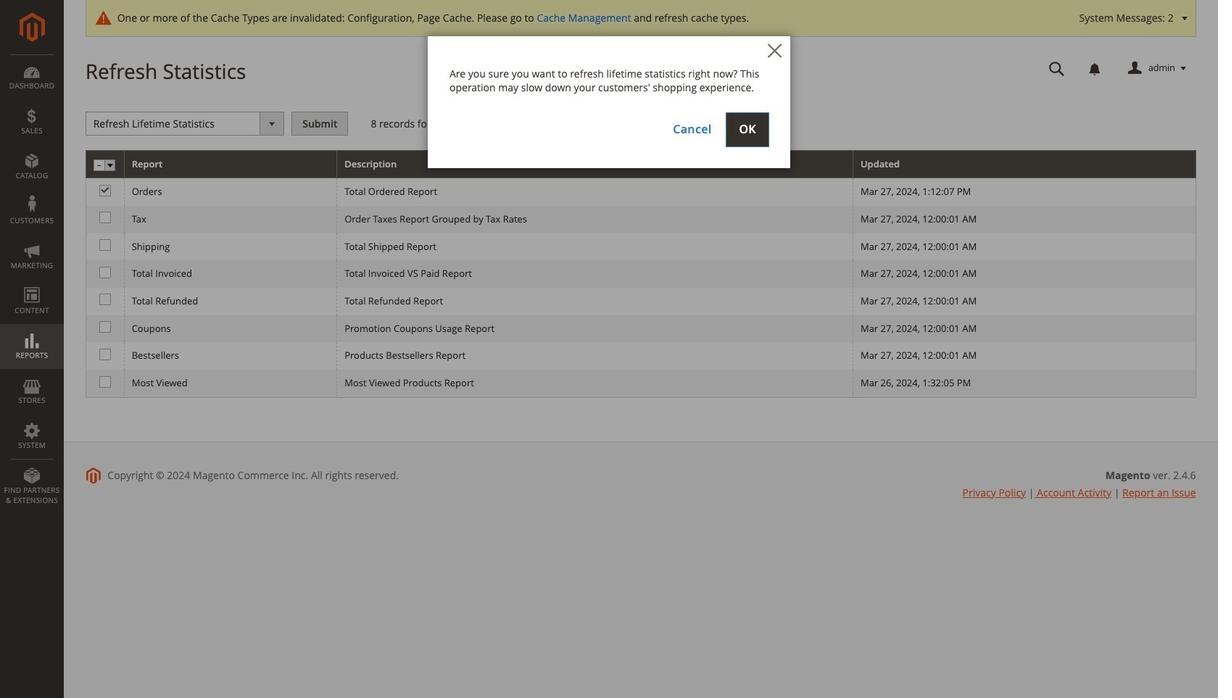 Task type: locate. For each thing, give the bounding box(es) containing it.
magento admin panel image
[[19, 12, 45, 42]]

menu bar
[[0, 54, 64, 513]]

dialog
[[0, 0, 1219, 698]]



Task type: vqa. For each thing, say whether or not it's contained in the screenshot.
menu bar on the left of page
yes



